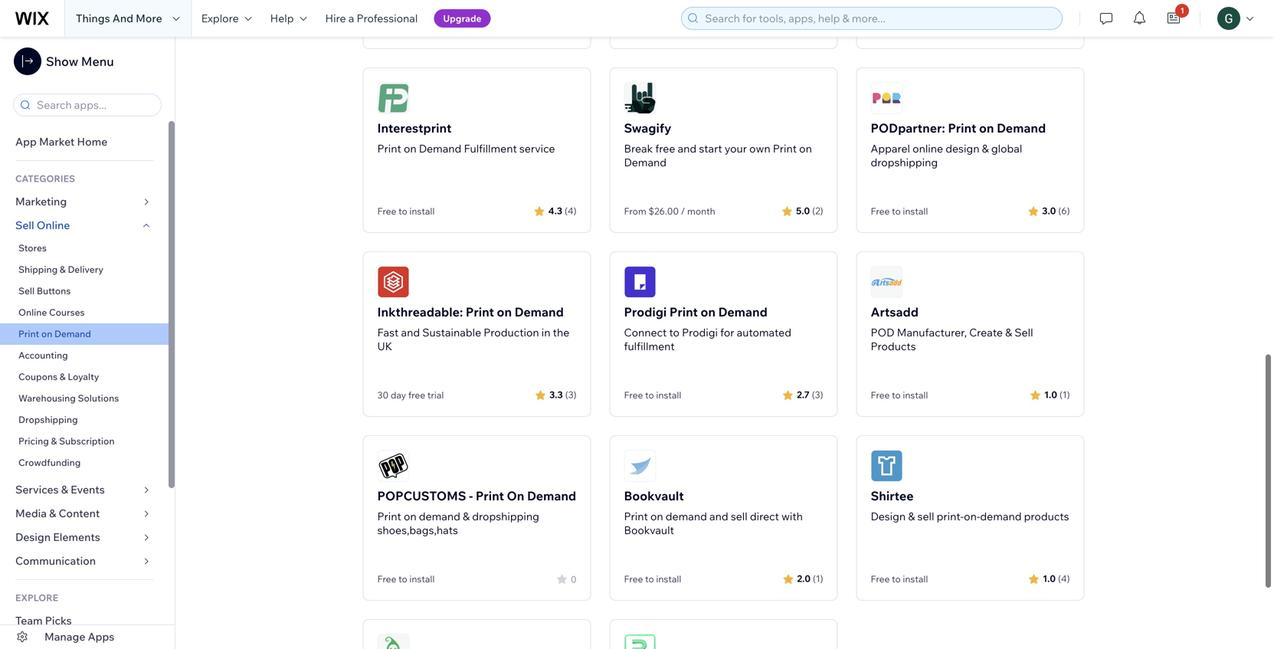 Task type: locate. For each thing, give the bounding box(es) containing it.
design down 'media'
[[15, 530, 51, 544]]

artsadd pod manufacturer, create & sell products
[[871, 304, 1034, 353]]

inkthreadable: print on demand logo image
[[377, 266, 410, 298]]

swagify break free and start your own print on demand
[[624, 120, 812, 169]]

(1) for bookvault
[[813, 573, 824, 584]]

print
[[948, 120, 977, 136], [377, 142, 401, 155], [773, 142, 797, 155], [466, 304, 494, 320], [670, 304, 698, 320], [18, 328, 39, 340], [476, 488, 504, 504], [377, 510, 401, 523], [624, 510, 648, 523]]

1.0 (1)
[[1045, 389, 1070, 400]]

3 demand from the left
[[981, 510, 1022, 523]]

to for podpartner: print on demand
[[892, 205, 901, 217]]

& right create
[[1006, 326, 1013, 339]]

(3) right 2.7
[[812, 389, 824, 400]]

warehousing solutions
[[18, 392, 119, 404]]

0 vertical spatial design
[[871, 510, 906, 523]]

1 horizontal spatial dropshipping
[[871, 156, 938, 169]]

0 vertical spatial (4)
[[565, 205, 577, 217]]

fast
[[377, 326, 399, 339]]

free down fulfillment
[[624, 389, 643, 401]]

shoes,bags,hats
[[377, 523, 458, 537]]

0 horizontal spatial and
[[401, 326, 420, 339]]

prodigi up the connect
[[624, 304, 667, 320]]

app market home link
[[0, 130, 169, 154]]

free for bookvault
[[624, 573, 643, 585]]

0 vertical spatial free
[[656, 142, 676, 155]]

1 button
[[1157, 0, 1191, 37]]

print up accounting
[[18, 328, 39, 340]]

sell right create
[[1015, 326, 1034, 339]]

2 horizontal spatial and
[[710, 510, 729, 523]]

demand inside inkthreadable: print on demand fast and sustainable production in the uk
[[515, 304, 564, 320]]

warehousing
[[18, 392, 76, 404]]

marketing
[[15, 195, 67, 208]]

elements
[[53, 530, 100, 544]]

on inside popcustoms - print on demand print on demand & dropshipping shoes,bags,hats
[[404, 510, 417, 523]]

1 vertical spatial and
[[401, 326, 420, 339]]

sell up stores
[[15, 218, 34, 232]]

on
[[979, 120, 994, 136], [404, 142, 417, 155], [800, 142, 812, 155], [497, 304, 512, 320], [701, 304, 716, 320], [41, 328, 52, 340], [404, 510, 417, 523], [651, 510, 663, 523]]

2 horizontal spatial demand
[[981, 510, 1022, 523]]

to for shirtee
[[892, 573, 901, 585]]

shirtee logo image
[[871, 450, 903, 482]]

free to install for bookvault
[[624, 573, 682, 585]]

services
[[15, 483, 59, 496]]

1.0 for shirtee
[[1043, 573, 1056, 584]]

2 vertical spatial sell
[[1015, 326, 1034, 339]]

1 sell from the left
[[731, 510, 748, 523]]

1 horizontal spatial (3)
[[812, 389, 824, 400]]

free up inkthreadable: print on demand logo
[[377, 205, 397, 217]]

1 vertical spatial sell
[[18, 285, 35, 297]]

design
[[946, 142, 980, 155]]

1 vertical spatial dropshipping
[[472, 510, 539, 523]]

demand
[[419, 510, 461, 523], [666, 510, 707, 523], [981, 510, 1022, 523]]

stores link
[[0, 238, 169, 259]]

Search for tools, apps, help & more... field
[[701, 8, 1058, 29]]

0 horizontal spatial (1)
[[813, 573, 824, 584]]

free for podpartner: print on demand
[[871, 205, 890, 217]]

2 (3) from the left
[[812, 389, 824, 400]]

dropshipping inside popcustoms - print on demand print on demand & dropshipping shoes,bags,hats
[[472, 510, 539, 523]]

(4) right 4.3
[[565, 205, 577, 217]]

print right own
[[773, 142, 797, 155]]

print inside "swagify break free and start your own print on demand"
[[773, 142, 797, 155]]

0 horizontal spatial (3)
[[565, 389, 577, 400]]

to for prodigi print on demand
[[645, 389, 654, 401]]

print inside podpartner: print on demand apparel online design & global dropshipping
[[948, 120, 977, 136]]

bookvault print on demand and sell direct with bookvault
[[624, 488, 803, 537]]

0 vertical spatial prodigi
[[624, 304, 667, 320]]

demand down the courses
[[54, 328, 91, 340]]

0 horizontal spatial free
[[408, 389, 426, 401]]

1 horizontal spatial (4)
[[1058, 573, 1070, 584]]

free to install for shirtee
[[871, 573, 928, 585]]

2 vertical spatial and
[[710, 510, 729, 523]]

2.7
[[797, 389, 810, 400]]

accounting link
[[0, 345, 169, 366]]

free inside "swagify break free and start your own print on demand"
[[656, 142, 676, 155]]

& left loyalty
[[60, 371, 66, 382]]

(4) for interestprint
[[565, 205, 577, 217]]

design inside shirtee design & sell print-on-demand products
[[871, 510, 906, 523]]

1 horizontal spatial design
[[871, 510, 906, 523]]

to
[[399, 205, 408, 217], [892, 205, 901, 217], [669, 326, 680, 339], [645, 389, 654, 401], [892, 389, 901, 401], [399, 573, 408, 585], [645, 573, 654, 585], [892, 573, 901, 585]]

(3) right 3.3
[[565, 389, 577, 400]]

0 horizontal spatial (4)
[[565, 205, 577, 217]]

global
[[992, 142, 1023, 155]]

free right day
[[408, 389, 426, 401]]

1 vertical spatial online
[[18, 307, 47, 318]]

pricing & subscription
[[18, 435, 115, 447]]

swagify
[[624, 120, 672, 136]]

dropshipping down apparel
[[871, 156, 938, 169]]

free right 2.0 (1)
[[871, 573, 890, 585]]

1 (3) from the left
[[565, 389, 577, 400]]

1 demand from the left
[[419, 510, 461, 523]]

0 vertical spatial bookvault
[[624, 488, 684, 504]]

online courses
[[18, 307, 85, 318]]

free down shoes,bags,hats
[[377, 573, 397, 585]]

own
[[750, 142, 771, 155]]

0 vertical spatial (1)
[[1060, 389, 1070, 400]]

5.0
[[796, 205, 810, 217]]

picks
[[45, 614, 72, 627]]

apparel
[[871, 142, 911, 155]]

& down shirtee
[[908, 510, 915, 523]]

on inside prodigi print on demand connect to prodigi for automated fulfillment
[[701, 304, 716, 320]]

0 vertical spatial and
[[678, 142, 697, 155]]

team
[[15, 614, 43, 627]]

install for popcustoms
[[410, 573, 435, 585]]

0 horizontal spatial sell
[[731, 510, 748, 523]]

/
[[681, 205, 685, 217]]

print on demand
[[18, 328, 91, 340]]

dropshipping down on
[[472, 510, 539, 523]]

0 horizontal spatial demand
[[419, 510, 461, 523]]

pod
[[871, 326, 895, 339]]

design inside 'sidebar' element
[[15, 530, 51, 544]]

0 horizontal spatial dropshipping
[[472, 510, 539, 523]]

free down products
[[871, 389, 890, 401]]

demand inside "swagify break free and start your own print on demand"
[[624, 156, 667, 169]]

2.7 (3)
[[797, 389, 824, 400]]

install for podpartner:
[[903, 205, 928, 217]]

demand down interestprint
[[419, 142, 462, 155]]

& right "pricing" at the bottom left of page
[[51, 435, 57, 447]]

categories
[[15, 173, 75, 184]]

1 vertical spatial bookvault
[[624, 523, 674, 537]]

on inside inkthreadable: print on demand fast and sustainable production in the uk
[[497, 304, 512, 320]]

demand up in
[[515, 304, 564, 320]]

direct
[[750, 510, 779, 523]]

sell online link
[[0, 214, 169, 238]]

1 horizontal spatial sell
[[918, 510, 935, 523]]

demand down break
[[624, 156, 667, 169]]

free right 0
[[624, 573, 643, 585]]

sell down shipping
[[18, 285, 35, 297]]

show
[[46, 54, 78, 69]]

print down interestprint
[[377, 142, 401, 155]]

1 vertical spatial prodigi
[[682, 326, 718, 339]]

prodigi print on demand logo image
[[624, 266, 656, 298]]

demand inside interestprint print on demand fulfillment service
[[419, 142, 462, 155]]

1.0 (4)
[[1043, 573, 1070, 584]]

demand inside podpartner: print on demand apparel online design & global dropshipping
[[997, 120, 1046, 136]]

demand up global at the top of the page
[[997, 120, 1046, 136]]

0 horizontal spatial design
[[15, 530, 51, 544]]

(2)
[[813, 205, 824, 217]]

& left global at the top of the page
[[982, 142, 989, 155]]

demand up the for
[[719, 304, 768, 320]]

free for swagify
[[656, 142, 676, 155]]

marketing link
[[0, 190, 169, 214]]

print down bookvault logo
[[624, 510, 648, 523]]

dropshipping link
[[0, 409, 169, 431]]

2.0
[[797, 573, 811, 584]]

print up fulfillment
[[670, 304, 698, 320]]

0 vertical spatial dropshipping
[[871, 156, 938, 169]]

hire a professional
[[325, 11, 418, 25]]

services & events link
[[0, 478, 169, 502]]

1 vertical spatial free
[[408, 389, 426, 401]]

1 vertical spatial (4)
[[1058, 573, 1070, 584]]

delivery
[[68, 264, 103, 275]]

1 horizontal spatial and
[[678, 142, 697, 155]]

free for shirtee
[[871, 573, 890, 585]]

1 horizontal spatial (1)
[[1060, 389, 1070, 400]]

subscription
[[59, 435, 115, 447]]

and right fast
[[401, 326, 420, 339]]

media
[[15, 507, 47, 520]]

2 sell from the left
[[918, 510, 935, 523]]

dropshipping for apparel
[[871, 156, 938, 169]]

production
[[484, 326, 539, 339]]

(1)
[[1060, 389, 1070, 400], [813, 573, 824, 584]]

1.0 for artsadd
[[1045, 389, 1058, 400]]

and left direct
[[710, 510, 729, 523]]

to for artsadd
[[892, 389, 901, 401]]

1 vertical spatial (1)
[[813, 573, 824, 584]]

upgrade button
[[434, 9, 491, 28]]

trial
[[428, 389, 444, 401]]

1 horizontal spatial demand
[[666, 510, 707, 523]]

popcustoms - print on demand logo image
[[377, 450, 410, 482]]

free right (2)
[[871, 205, 890, 217]]

to inside prodigi print on demand connect to prodigi for automated fulfillment
[[669, 326, 680, 339]]

0 horizontal spatial prodigi
[[624, 304, 667, 320]]

bookvault
[[624, 488, 684, 504], [624, 523, 674, 537]]

design
[[871, 510, 906, 523], [15, 530, 51, 544]]

podpartner:
[[871, 120, 946, 136]]

explore
[[201, 11, 239, 25]]

show menu
[[46, 54, 114, 69]]

& right 'media'
[[49, 507, 56, 520]]

sell for sell online
[[15, 218, 34, 232]]

things and more
[[76, 11, 162, 25]]

popcustoms - print on demand print on demand & dropshipping shoes,bags,hats
[[377, 488, 576, 537]]

1 vertical spatial 1.0
[[1043, 573, 1056, 584]]

2 demand from the left
[[666, 510, 707, 523]]

0 vertical spatial sell
[[15, 218, 34, 232]]

free for interestprint
[[377, 205, 397, 217]]

prodigi left the for
[[682, 326, 718, 339]]

install for prodigi
[[656, 389, 682, 401]]

design down shirtee
[[871, 510, 906, 523]]

shirtee design & sell print-on-demand products
[[871, 488, 1070, 523]]

and left the start
[[678, 142, 697, 155]]

(3)
[[565, 389, 577, 400], [812, 389, 824, 400]]

1 bookvault from the top
[[624, 488, 684, 504]]

prodigi print on demand connect to prodigi for automated fulfillment
[[624, 304, 792, 353]]

demand right on
[[527, 488, 576, 504]]

&
[[982, 142, 989, 155], [60, 264, 66, 275], [1006, 326, 1013, 339], [60, 371, 66, 382], [51, 435, 57, 447], [61, 483, 68, 496], [49, 507, 56, 520], [463, 510, 470, 523], [908, 510, 915, 523]]

online
[[37, 218, 70, 232], [18, 307, 47, 318]]

& inside shirtee design & sell print-on-demand products
[[908, 510, 915, 523]]

install
[[410, 205, 435, 217], [903, 205, 928, 217], [656, 389, 682, 401], [903, 389, 928, 401], [410, 573, 435, 585], [656, 573, 682, 585], [903, 573, 928, 585]]

and
[[112, 11, 133, 25]]

(6)
[[1059, 205, 1070, 217]]

sell left print-
[[918, 510, 935, 523]]

courses
[[49, 307, 85, 318]]

print up design
[[948, 120, 977, 136]]

on
[[507, 488, 525, 504]]

dropshipping inside podpartner: print on demand apparel online design & global dropshipping
[[871, 156, 938, 169]]

warehousing solutions link
[[0, 388, 169, 409]]

sell left direct
[[731, 510, 748, 523]]

3.0 (6)
[[1043, 205, 1070, 217]]

free to install for prodigi
[[624, 389, 682, 401]]

print up sustainable
[[466, 304, 494, 320]]

demand inside shirtee design & sell print-on-demand products
[[981, 510, 1022, 523]]

online down 'sell buttons'
[[18, 307, 47, 318]]

1 vertical spatial design
[[15, 530, 51, 544]]

app market home
[[15, 135, 108, 148]]

online down marketing
[[37, 218, 70, 232]]

free
[[656, 142, 676, 155], [408, 389, 426, 401]]

1 horizontal spatial free
[[656, 142, 676, 155]]

free right break
[[656, 142, 676, 155]]

-
[[469, 488, 473, 504]]

0 vertical spatial 1.0
[[1045, 389, 1058, 400]]

free for prodigi print on demand
[[624, 389, 643, 401]]

pricing & subscription link
[[0, 431, 169, 452]]

manufacturer,
[[897, 326, 967, 339]]

service
[[520, 142, 555, 155]]

free to install for artsadd
[[871, 389, 928, 401]]

& down - in the left bottom of the page
[[463, 510, 470, 523]]

1 horizontal spatial prodigi
[[682, 326, 718, 339]]

online courses link
[[0, 302, 169, 323]]

Search apps... field
[[32, 94, 156, 116]]

(4) down products
[[1058, 573, 1070, 584]]

demand inside popcustoms - print on demand print on demand & dropshipping shoes,bags,hats
[[527, 488, 576, 504]]

sell inside shirtee design & sell print-on-demand products
[[918, 510, 935, 523]]



Task type: describe. For each thing, give the bounding box(es) containing it.
install for shirtee
[[903, 573, 928, 585]]

and inside bookvault print on demand and sell direct with bookvault
[[710, 510, 729, 523]]

pricing
[[18, 435, 49, 447]]

print on demand link
[[0, 323, 169, 345]]

30
[[377, 389, 389, 401]]

& left events
[[61, 483, 68, 496]]

communication
[[15, 554, 98, 568]]

(3) for prodigi print on demand
[[812, 389, 824, 400]]

shipping
[[18, 264, 58, 275]]

in
[[542, 326, 551, 339]]

inkthreadable:
[[377, 304, 463, 320]]

crowdfunding link
[[0, 452, 169, 474]]

to for interestprint
[[399, 205, 408, 217]]

on inside 'sidebar' element
[[41, 328, 52, 340]]

design elements
[[15, 530, 100, 544]]

podpartner: print on demand logo image
[[871, 82, 903, 114]]

connect
[[624, 326, 667, 339]]

sell online
[[15, 218, 70, 232]]

menu
[[81, 54, 114, 69]]

create
[[970, 326, 1003, 339]]

artsadd logo image
[[871, 266, 903, 298]]

free to install for popcustoms
[[377, 573, 435, 585]]

on inside bookvault print on demand and sell direct with bookvault
[[651, 510, 663, 523]]

demand inside prodigi print on demand connect to prodigi for automated fulfillment
[[719, 304, 768, 320]]

uk
[[377, 340, 393, 353]]

products
[[871, 340, 916, 353]]

to for popcustoms - print on demand
[[399, 573, 408, 585]]

from $26.00 / month
[[624, 205, 716, 217]]

demand inside 'sidebar' element
[[54, 328, 91, 340]]

1
[[1181, 6, 1185, 15]]

day
[[391, 389, 406, 401]]

2.0 (1)
[[797, 573, 824, 584]]

dropshipping
[[18, 414, 78, 425]]

automated
[[737, 326, 792, 339]]

on inside "swagify break free and start your own print on demand"
[[800, 142, 812, 155]]

popcustoms
[[377, 488, 466, 504]]

the
[[553, 326, 570, 339]]

sell for sell buttons
[[18, 285, 35, 297]]

loyalty
[[68, 371, 99, 382]]

podpartner: print on demand apparel online design & global dropshipping
[[871, 120, 1046, 169]]

and inside "swagify break free and start your own print on demand"
[[678, 142, 697, 155]]

help button
[[261, 0, 316, 37]]

free to install for podpartner:
[[871, 205, 928, 217]]

interestprint logo image
[[377, 82, 410, 114]]

print right - in the left bottom of the page
[[476, 488, 504, 504]]

(1) for artsadd
[[1060, 389, 1070, 400]]

print inside bookvault print on demand and sell direct with bookvault
[[624, 510, 648, 523]]

demand inside bookvault print on demand and sell direct with bookvault
[[666, 510, 707, 523]]

events
[[71, 483, 105, 496]]

30 day free trial
[[377, 389, 444, 401]]

and inside inkthreadable: print on demand fast and sustainable production in the uk
[[401, 326, 420, 339]]

interestprint print on demand fulfillment service
[[377, 120, 555, 155]]

manage
[[44, 630, 85, 643]]

design elements link
[[0, 526, 169, 550]]

coupons & loyalty link
[[0, 366, 169, 388]]

stores
[[18, 242, 47, 254]]

solutions
[[78, 392, 119, 404]]

print inside inkthreadable: print on demand fast and sustainable production in the uk
[[466, 304, 494, 320]]

(4) for shirtee
[[1058, 573, 1070, 584]]

on inside interestprint print on demand fulfillment service
[[404, 142, 417, 155]]

free for popcustoms - print on demand
[[377, 573, 397, 585]]

app
[[15, 135, 37, 148]]

demand inside popcustoms - print on demand print on demand & dropshipping shoes,bags,hats
[[419, 510, 461, 523]]

install for interestprint
[[410, 205, 435, 217]]

3.3 (3)
[[550, 389, 577, 400]]

hire a professional link
[[316, 0, 427, 37]]

& left delivery
[[60, 264, 66, 275]]

break
[[624, 142, 653, 155]]

content
[[59, 507, 100, 520]]

free to install for interestprint
[[377, 205, 435, 217]]

& inside popcustoms - print on demand print on demand & dropshipping shoes,bags,hats
[[463, 510, 470, 523]]

accounting
[[18, 349, 68, 361]]

sell inside bookvault print on demand and sell direct with bookvault
[[731, 510, 748, 523]]

from
[[624, 205, 647, 217]]

interestprint
[[377, 120, 452, 136]]

dropshipping for demand
[[472, 510, 539, 523]]

for
[[721, 326, 735, 339]]

coupons & loyalty
[[18, 371, 99, 382]]

& inside artsadd pod manufacturer, create & sell products
[[1006, 326, 1013, 339]]

bookvault logo image
[[624, 450, 656, 482]]

sell buttons
[[18, 285, 71, 297]]

shipping & delivery
[[18, 264, 103, 275]]

swagify logo image
[[624, 82, 656, 114]]

team picks link
[[0, 609, 169, 633]]

sidebar element
[[0, 37, 176, 649]]

explore
[[15, 592, 58, 604]]

fulfillment
[[464, 142, 517, 155]]

print inside 'sidebar' element
[[18, 328, 39, 340]]

(3) for inkthreadable: print on demand
[[565, 389, 577, 400]]

communication link
[[0, 550, 169, 573]]

free for 30
[[408, 389, 426, 401]]

on-
[[964, 510, 981, 523]]

print inside interestprint print on demand fulfillment service
[[377, 142, 401, 155]]

sustainable
[[422, 326, 481, 339]]

professional
[[357, 11, 418, 25]]

products
[[1024, 510, 1070, 523]]

install for artsadd
[[903, 389, 928, 401]]

print inside prodigi print on demand connect to prodigi for automated fulfillment
[[670, 304, 698, 320]]

to for bookvault
[[645, 573, 654, 585]]

help
[[270, 11, 294, 25]]

manage apps link
[[0, 625, 175, 649]]

month
[[687, 205, 716, 217]]

3.3
[[550, 389, 563, 400]]

coupons
[[18, 371, 58, 382]]

your
[[725, 142, 747, 155]]

team picks
[[15, 614, 72, 627]]

4.3 (4)
[[548, 205, 577, 217]]

0 vertical spatial online
[[37, 218, 70, 232]]

2 bookvault from the top
[[624, 523, 674, 537]]

3.0
[[1043, 205, 1056, 217]]

show menu button
[[14, 48, 114, 75]]

sell inside artsadd pod manufacturer, create & sell products
[[1015, 326, 1034, 339]]

market
[[39, 135, 75, 148]]

free for artsadd
[[871, 389, 890, 401]]

services & events
[[15, 483, 105, 496]]

shirtee
[[871, 488, 914, 504]]

start
[[699, 142, 723, 155]]

on inside podpartner: print on demand apparel online design & global dropshipping
[[979, 120, 994, 136]]

print up shoes,bags,hats
[[377, 510, 401, 523]]

install for bookvault
[[656, 573, 682, 585]]

manage apps
[[44, 630, 114, 643]]

& inside podpartner: print on demand apparel online design & global dropshipping
[[982, 142, 989, 155]]

fulfillment
[[624, 340, 675, 353]]

things
[[76, 11, 110, 25]]



Task type: vqa. For each thing, say whether or not it's contained in the screenshot.
The Up
no



